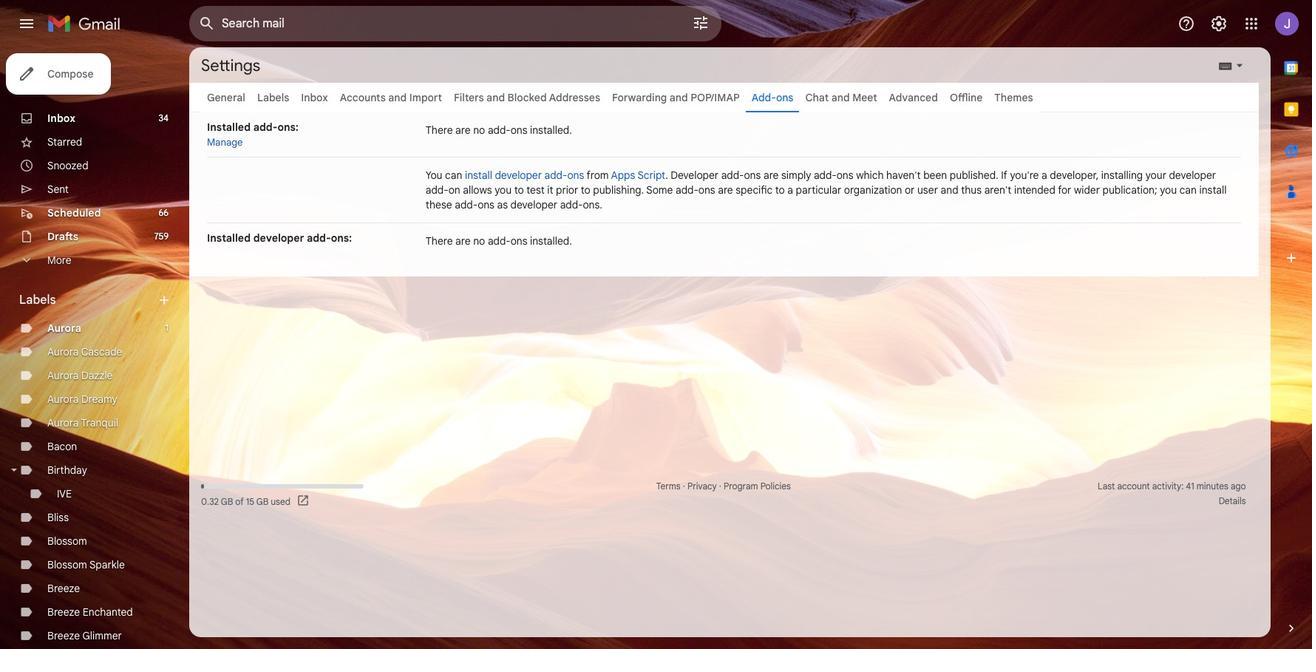 Task type: vqa. For each thing, say whether or not it's contained in the screenshot.
GMAIL image
yes



Task type: locate. For each thing, give the bounding box(es) containing it.
user
[[917, 183, 938, 197]]

0 vertical spatial installed.
[[530, 123, 572, 137]]

labels link
[[257, 91, 289, 104]]

breeze link
[[47, 582, 80, 595]]

ons
[[776, 91, 793, 104], [511, 123, 527, 137], [567, 169, 584, 182], [744, 169, 761, 182], [837, 169, 853, 182], [698, 183, 715, 197], [478, 198, 494, 211], [511, 234, 527, 248]]

scheduled link
[[47, 206, 101, 220]]

1 installed. from the top
[[530, 123, 572, 137]]

2 aurora from the top
[[47, 345, 79, 359]]

and right chat
[[831, 91, 850, 104]]

select input tool image
[[1235, 60, 1244, 71]]

inbox inside labels navigation
[[47, 112, 75, 125]]

1 horizontal spatial install
[[1199, 183, 1227, 197]]

breeze down the breeze enchanted link
[[47, 629, 80, 642]]

breeze down breeze link at the bottom left of the page
[[47, 605, 80, 619]]

meet
[[852, 91, 877, 104]]

and down been
[[941, 183, 958, 197]]

1 vertical spatial breeze
[[47, 605, 80, 619]]

add-
[[253, 120, 278, 134], [488, 123, 511, 137], [544, 169, 567, 182], [721, 169, 744, 182], [814, 169, 837, 182], [426, 183, 448, 197], [676, 183, 698, 197], [455, 198, 478, 211], [560, 198, 583, 211], [307, 231, 331, 245], [488, 234, 511, 248]]

2 · from the left
[[719, 480, 721, 492]]

install inside . developer add-ons are simply add-ons which haven't been published. if you're a developer, installing your developer add-on allows you to test it prior to publishing. some add-ons are specific to a particular organization or user and thus aren't intended for wider publication; you can install these add-ons as developer add-ons.
[[1199, 183, 1227, 197]]

drafts link
[[47, 230, 78, 243]]

settings image
[[1210, 15, 1228, 33]]

publication;
[[1103, 183, 1157, 197]]

you
[[426, 169, 442, 182]]

2 breeze from the top
[[47, 605, 80, 619]]

breeze glimmer
[[47, 629, 122, 642]]

you up as
[[495, 183, 512, 197]]

0 horizontal spatial ·
[[683, 480, 685, 492]]

0 vertical spatial inbox link
[[301, 91, 328, 104]]

compose
[[47, 67, 93, 81]]

last
[[1098, 480, 1115, 492]]

1 vertical spatial inbox
[[47, 112, 75, 125]]

filters
[[454, 91, 484, 104]]

manage button
[[207, 136, 243, 149]]

and for filters
[[486, 91, 505, 104]]

2 you from the left
[[1160, 183, 1177, 197]]

installed add-ons: manage
[[207, 120, 299, 149]]

blossom for blossom sparkle
[[47, 558, 87, 571]]

2 installed. from the top
[[530, 234, 572, 248]]

1 vertical spatial installed
[[207, 231, 251, 245]]

0 horizontal spatial ons:
[[278, 120, 299, 134]]

drafts
[[47, 230, 78, 243]]

blossom for blossom link
[[47, 534, 87, 548]]

0 vertical spatial there are no add-ons installed.
[[426, 123, 572, 137]]

there are no add-ons installed.
[[426, 123, 572, 137], [426, 234, 572, 248]]

blossom down blossom link
[[47, 558, 87, 571]]

more
[[47, 254, 71, 267]]

breeze down blossom sparkle link
[[47, 582, 80, 595]]

0 vertical spatial blossom
[[47, 534, 87, 548]]

. developer add-ons are simply add-ons which haven't been published. if you're a developer, installing your developer add-on allows you to test it prior to publishing. some add-ons are specific to a particular organization or user and thus aren't intended for wider publication; you can install these add-ons as developer add-ons.
[[426, 169, 1227, 211]]

developer
[[671, 169, 719, 182]]

can
[[445, 169, 462, 182], [1180, 183, 1197, 197]]

labels navigation
[[0, 47, 189, 649]]

apps
[[611, 169, 635, 182]]

can right 'publication;'
[[1180, 183, 1197, 197]]

759
[[154, 231, 169, 242]]

2 installed from the top
[[207, 231, 251, 245]]

installed right the 759
[[207, 231, 251, 245]]

1 horizontal spatial to
[[581, 183, 590, 197]]

1 vertical spatial a
[[787, 183, 793, 197]]

a
[[1042, 169, 1047, 182], [787, 183, 793, 197]]

no down allows
[[473, 234, 485, 248]]

1 horizontal spatial a
[[1042, 169, 1047, 182]]

1 vertical spatial there are no add-ons installed.
[[426, 234, 572, 248]]

0 vertical spatial no
[[473, 123, 485, 137]]

aurora tranquil link
[[47, 416, 118, 429]]

blossom sparkle
[[47, 558, 125, 571]]

installed. down it
[[530, 234, 572, 248]]

program policies link
[[724, 480, 791, 492]]

labels inside navigation
[[19, 293, 56, 308]]

support image
[[1178, 15, 1195, 33]]

aurora up aurora cascade link
[[47, 322, 81, 335]]

ons up prior
[[567, 169, 584, 182]]

labels up aurora link
[[19, 293, 56, 308]]

inbox link right labels link
[[301, 91, 328, 104]]

1 vertical spatial there
[[426, 234, 453, 248]]

0 horizontal spatial to
[[514, 183, 524, 197]]

1 vertical spatial inbox link
[[47, 112, 75, 125]]

aurora up aurora dreamy 'link' at the bottom
[[47, 369, 79, 382]]

1 horizontal spatial gb
[[256, 496, 269, 507]]

aurora down aurora dazzle
[[47, 393, 79, 406]]

installed for installed developer add-ons:
[[207, 231, 251, 245]]

sent link
[[47, 183, 69, 196]]

privacy link
[[687, 480, 717, 492]]

are up the specific
[[763, 169, 779, 182]]

1 vertical spatial labels
[[19, 293, 56, 308]]

aurora for aurora link
[[47, 322, 81, 335]]

1 installed from the top
[[207, 120, 251, 134]]

· right terms link
[[683, 480, 685, 492]]

installed
[[207, 120, 251, 134], [207, 231, 251, 245]]

2 there are no add-ons installed. from the top
[[426, 234, 572, 248]]

terms · privacy · program policies
[[656, 480, 791, 492]]

terms
[[656, 480, 681, 492]]

accounts and import link
[[340, 91, 442, 104]]

apps script link
[[611, 169, 665, 182]]

1 horizontal spatial labels
[[257, 91, 289, 104]]

1 vertical spatial ons:
[[331, 231, 352, 245]]

aurora down aurora link
[[47, 345, 79, 359]]

aurora dazzle link
[[47, 369, 113, 382]]

there down these
[[426, 234, 453, 248]]

a down simply
[[787, 183, 793, 197]]

4 aurora from the top
[[47, 393, 79, 406]]

0 horizontal spatial gb
[[221, 496, 233, 507]]

2 horizontal spatial to
[[775, 183, 785, 197]]

to down simply
[[775, 183, 785, 197]]

labels for labels heading
[[19, 293, 56, 308]]

been
[[923, 169, 947, 182]]

breeze
[[47, 582, 80, 595], [47, 605, 80, 619], [47, 629, 80, 642]]

None search field
[[189, 6, 721, 41]]

search mail image
[[194, 10, 220, 37]]

enchanted
[[83, 605, 133, 619]]

no down filters
[[473, 123, 485, 137]]

follow link to manage storage image
[[296, 494, 311, 509]]

wider
[[1074, 183, 1100, 197]]

0 horizontal spatial can
[[445, 169, 462, 182]]

install
[[465, 169, 492, 182], [1199, 183, 1227, 197]]

gb left "of"
[[221, 496, 233, 507]]

2 blossom from the top
[[47, 558, 87, 571]]

terms link
[[656, 480, 681, 492]]

66
[[158, 207, 169, 218]]

1 vertical spatial no
[[473, 234, 485, 248]]

0 vertical spatial can
[[445, 169, 462, 182]]

5 aurora from the top
[[47, 416, 79, 429]]

0 horizontal spatial labels
[[19, 293, 56, 308]]

3 aurora from the top
[[47, 369, 79, 382]]

0 vertical spatial inbox
[[301, 91, 328, 104]]

for
[[1058, 183, 1071, 197]]

ons down test
[[511, 234, 527, 248]]

ons left as
[[478, 198, 494, 211]]

0 vertical spatial ons:
[[278, 120, 299, 134]]

ons: inside installed add-ons: manage
[[278, 120, 299, 134]]

0 horizontal spatial you
[[495, 183, 512, 197]]

inbox up starred link
[[47, 112, 75, 125]]

forwarding and pop/imap link
[[612, 91, 740, 104]]

0 vertical spatial breeze
[[47, 582, 80, 595]]

specific
[[736, 183, 773, 197]]

ons left which
[[837, 169, 853, 182]]

you down your
[[1160, 183, 1177, 197]]

labels heading
[[19, 293, 157, 308]]

there down the "import"
[[426, 123, 453, 137]]

0 vertical spatial there
[[426, 123, 453, 137]]

can up on
[[445, 169, 462, 182]]

or
[[905, 183, 915, 197]]

inbox right labels link
[[301, 91, 328, 104]]

installed up manage button
[[207, 120, 251, 134]]

to down install developer add-ons link
[[514, 183, 524, 197]]

labels up installed add-ons: manage
[[257, 91, 289, 104]]

and for forwarding
[[670, 91, 688, 104]]

footer
[[189, 479, 1259, 509]]

breeze enchanted
[[47, 605, 133, 619]]

3 breeze from the top
[[47, 629, 80, 642]]

0.32 gb of 15 gb used
[[201, 496, 291, 507]]

account
[[1117, 480, 1150, 492]]

0 horizontal spatial inbox
[[47, 112, 75, 125]]

1 horizontal spatial can
[[1180, 183, 1197, 197]]

installed. down addresses
[[530, 123, 572, 137]]

minutes
[[1196, 480, 1228, 492]]

aurora dreamy link
[[47, 393, 117, 406]]

1 aurora from the top
[[47, 322, 81, 335]]

and left pop/imap
[[670, 91, 688, 104]]

1 horizontal spatial ·
[[719, 480, 721, 492]]

1 horizontal spatial inbox link
[[301, 91, 328, 104]]

1 vertical spatial blossom
[[47, 558, 87, 571]]

2 to from the left
[[581, 183, 590, 197]]

2 vertical spatial breeze
[[47, 629, 80, 642]]

themes
[[994, 91, 1033, 104]]

you
[[495, 183, 512, 197], [1160, 183, 1177, 197]]

1 vertical spatial installed.
[[530, 234, 572, 248]]

blossom down bliss link
[[47, 534, 87, 548]]

1 vertical spatial can
[[1180, 183, 1197, 197]]

gb right the 15
[[256, 496, 269, 507]]

1 breeze from the top
[[47, 582, 80, 595]]

0 vertical spatial a
[[1042, 169, 1047, 182]]

there are no add-ons installed. down filters and blocked addresses link
[[426, 123, 572, 137]]

and for chat
[[831, 91, 850, 104]]

0 vertical spatial labels
[[257, 91, 289, 104]]

0 vertical spatial installed
[[207, 120, 251, 134]]

there are no add-ons installed. down as
[[426, 234, 572, 248]]

1 horizontal spatial you
[[1160, 183, 1177, 197]]

tab list
[[1271, 47, 1312, 596]]

birthday
[[47, 463, 87, 477]]

0 horizontal spatial install
[[465, 169, 492, 182]]

gb
[[221, 496, 233, 507], [256, 496, 269, 507]]

chat and meet
[[805, 91, 877, 104]]

· right privacy
[[719, 480, 721, 492]]

script
[[637, 169, 665, 182]]

more button
[[0, 248, 177, 272]]

used
[[271, 496, 291, 507]]

and left the "import"
[[388, 91, 407, 104]]

footer containing terms
[[189, 479, 1259, 509]]

snoozed
[[47, 159, 88, 172]]

to up ons.
[[581, 183, 590, 197]]

dreamy
[[81, 393, 117, 406]]

last account activity: 41 minutes ago details
[[1098, 480, 1246, 506]]

install developer add-ons link
[[465, 169, 584, 182]]

ons up the specific
[[744, 169, 761, 182]]

blossom
[[47, 534, 87, 548], [47, 558, 87, 571]]

ons:
[[278, 120, 299, 134], [331, 231, 352, 245]]

a up intended
[[1042, 169, 1047, 182]]

and right filters
[[486, 91, 505, 104]]

aurora up bacon link
[[47, 416, 79, 429]]

breeze for breeze link at the bottom left of the page
[[47, 582, 80, 595]]

manage
[[207, 136, 243, 149]]

are left the specific
[[718, 183, 733, 197]]

1 horizontal spatial ons:
[[331, 231, 352, 245]]

aurora
[[47, 322, 81, 335], [47, 345, 79, 359], [47, 369, 79, 382], [47, 393, 79, 406], [47, 416, 79, 429]]

1 vertical spatial install
[[1199, 183, 1227, 197]]

program
[[724, 480, 758, 492]]

tranquil
[[81, 416, 118, 429]]

blocked
[[508, 91, 547, 104]]

inbox link up starred link
[[47, 112, 75, 125]]

breeze for breeze enchanted
[[47, 605, 80, 619]]

intended
[[1014, 183, 1056, 197]]

1 blossom from the top
[[47, 534, 87, 548]]

installed inside installed add-ons: manage
[[207, 120, 251, 134]]



Task type: describe. For each thing, give the bounding box(es) containing it.
thus
[[961, 183, 982, 197]]

2 no from the top
[[473, 234, 485, 248]]

it
[[547, 183, 553, 197]]

main menu image
[[18, 15, 35, 33]]

settings
[[201, 55, 260, 75]]

ons left chat
[[776, 91, 793, 104]]

policies
[[760, 480, 791, 492]]

advanced search options image
[[686, 8, 716, 38]]

filters and blocked addresses link
[[454, 91, 600, 104]]

published.
[[950, 169, 998, 182]]

0.32
[[201, 496, 219, 507]]

breeze for breeze glimmer
[[47, 629, 80, 642]]

accounts
[[340, 91, 386, 104]]

your
[[1145, 169, 1166, 182]]

these
[[426, 198, 452, 211]]

general
[[207, 91, 245, 104]]

dazzle
[[81, 369, 113, 382]]

.
[[665, 169, 668, 182]]

bliss link
[[47, 511, 69, 524]]

of
[[235, 496, 244, 507]]

1 there from the top
[[426, 123, 453, 137]]

add-ons link
[[752, 91, 793, 104]]

3 to from the left
[[775, 183, 785, 197]]

aurora for aurora tranquil
[[47, 416, 79, 429]]

some
[[646, 183, 673, 197]]

themes link
[[994, 91, 1033, 104]]

1 no from the top
[[473, 123, 485, 137]]

gmail image
[[47, 9, 128, 38]]

bacon
[[47, 440, 77, 453]]

activity:
[[1152, 480, 1184, 492]]

0 horizontal spatial a
[[787, 183, 793, 197]]

labels for labels link
[[257, 91, 289, 104]]

chat
[[805, 91, 829, 104]]

0 vertical spatial install
[[465, 169, 492, 182]]

glimmer
[[82, 629, 122, 642]]

ons.
[[583, 198, 602, 211]]

ons down developer
[[698, 183, 715, 197]]

15
[[246, 496, 254, 507]]

bacon link
[[47, 440, 77, 453]]

accounts and import
[[340, 91, 442, 104]]

add- inside installed add-ons: manage
[[253, 120, 278, 134]]

scheduled
[[47, 206, 101, 220]]

prior
[[556, 183, 578, 197]]

privacy
[[687, 480, 717, 492]]

import
[[409, 91, 442, 104]]

blossom link
[[47, 534, 87, 548]]

developer,
[[1050, 169, 1099, 182]]

installed developer add-ons:
[[207, 231, 352, 245]]

chat and meet link
[[805, 91, 877, 104]]

filters and blocked addresses
[[454, 91, 600, 104]]

and for accounts
[[388, 91, 407, 104]]

ive link
[[57, 487, 72, 500]]

Search mail text field
[[222, 16, 650, 31]]

aurora dreamy
[[47, 393, 117, 406]]

1 you from the left
[[495, 183, 512, 197]]

1 gb from the left
[[221, 496, 233, 507]]

can inside . developer add-ons are simply add-ons which haven't been published. if you're a developer, installing your developer add-on allows you to test it prior to publishing. some add-ons are specific to a particular organization or user and thus aren't intended for wider publication; you can install these add-ons as developer add-ons.
[[1180, 183, 1197, 197]]

sparkle
[[89, 558, 125, 571]]

ive
[[57, 487, 72, 500]]

aurora link
[[47, 322, 81, 335]]

breeze enchanted link
[[47, 605, 133, 619]]

compose button
[[6, 53, 111, 95]]

general link
[[207, 91, 245, 104]]

bliss
[[47, 511, 69, 524]]

if
[[1001, 169, 1007, 182]]

cascade
[[81, 345, 122, 359]]

advanced link
[[889, 91, 938, 104]]

blossom sparkle link
[[47, 558, 125, 571]]

are down on
[[455, 234, 471, 248]]

1 to from the left
[[514, 183, 524, 197]]

1 · from the left
[[683, 480, 685, 492]]

details
[[1219, 495, 1246, 506]]

1 horizontal spatial inbox
[[301, 91, 328, 104]]

from
[[587, 169, 609, 182]]

aurora for aurora dazzle
[[47, 369, 79, 382]]

2 gb from the left
[[256, 496, 269, 507]]

which
[[856, 169, 884, 182]]

aurora dazzle
[[47, 369, 113, 382]]

organization
[[844, 183, 902, 197]]

add-ons
[[752, 91, 793, 104]]

addresses
[[549, 91, 600, 104]]

simply
[[781, 169, 811, 182]]

publishing.
[[593, 183, 644, 197]]

are down filters
[[455, 123, 471, 137]]

1
[[165, 322, 169, 333]]

birthday link
[[47, 463, 87, 477]]

test
[[526, 183, 545, 197]]

forwarding and pop/imap
[[612, 91, 740, 104]]

installed for installed add-ons: manage
[[207, 120, 251, 134]]

34
[[159, 112, 169, 123]]

aurora for aurora dreamy
[[47, 393, 79, 406]]

1 there are no add-ons installed. from the top
[[426, 123, 572, 137]]

sent
[[47, 183, 69, 196]]

aren't
[[984, 183, 1012, 197]]

2 there from the top
[[426, 234, 453, 248]]

details link
[[1219, 495, 1246, 506]]

aurora for aurora cascade
[[47, 345, 79, 359]]

0 horizontal spatial inbox link
[[47, 112, 75, 125]]

aurora cascade
[[47, 345, 122, 359]]

you can install developer add-ons from apps script
[[426, 169, 665, 182]]

on
[[448, 183, 460, 197]]

and inside . developer add-ons are simply add-ons which haven't been published. if you're a developer, installing your developer add-on allows you to test it prior to publishing. some add-ons are specific to a particular organization or user and thus aren't intended for wider publication; you can install these add-ons as developer add-ons.
[[941, 183, 958, 197]]

ons down filters and blocked addresses link
[[511, 123, 527, 137]]



